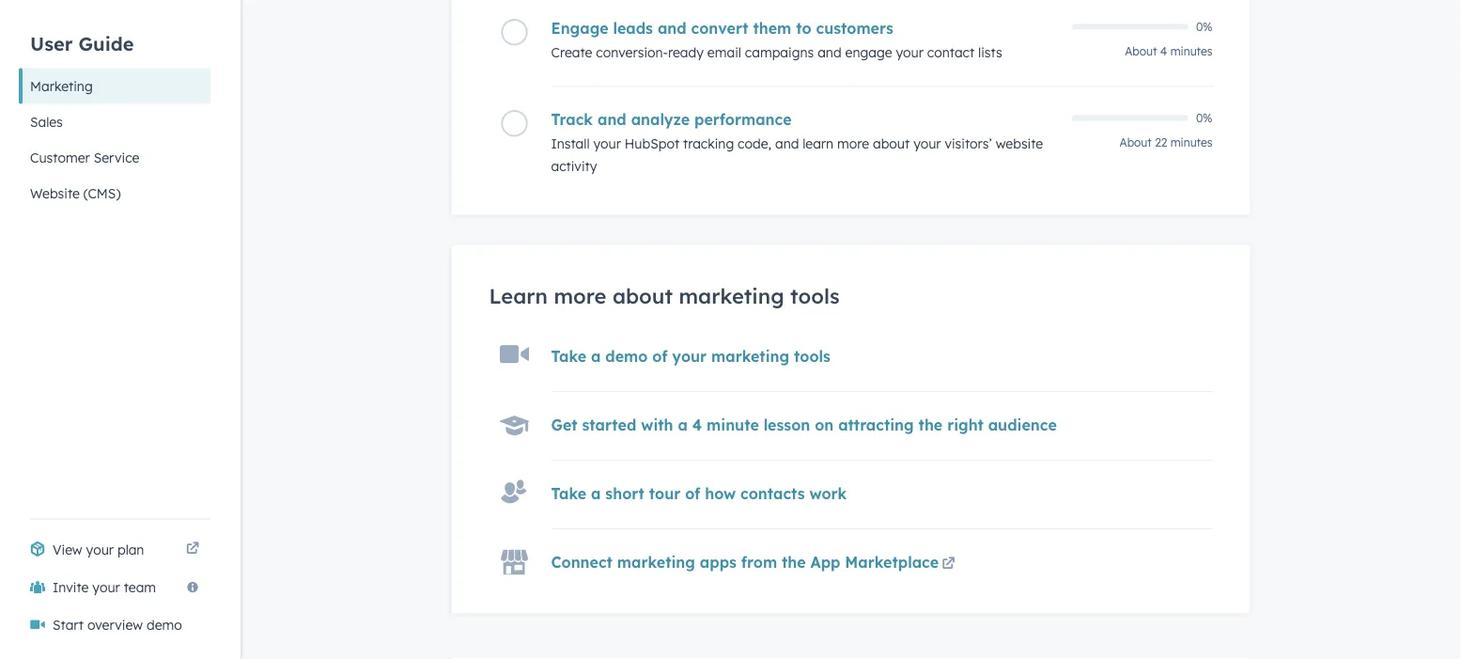 Task type: locate. For each thing, give the bounding box(es) containing it.
and
[[658, 19, 687, 38], [818, 44, 842, 61], [598, 110, 627, 129], [776, 135, 800, 152]]

a left short
[[591, 485, 601, 503]]

1 0% from the top
[[1197, 20, 1213, 34]]

link opens in a new window image inside connect marketing apps from the app marketplace "link"
[[943, 558, 956, 572]]

marketing left apps
[[618, 553, 696, 572]]

0 horizontal spatial about
[[613, 283, 673, 309]]

1 vertical spatial minutes
[[1171, 135, 1213, 149]]

marketing
[[30, 78, 93, 94]]

started
[[582, 416, 637, 435]]

and right track
[[598, 110, 627, 129]]

1 vertical spatial 0%
[[1197, 111, 1213, 125]]

about up '22'
[[1126, 44, 1158, 58]]

0%
[[1197, 20, 1213, 34], [1197, 111, 1213, 125]]

link opens in a new window image inside the view your plan link
[[186, 543, 199, 557]]

about
[[873, 135, 910, 152], [613, 283, 673, 309]]

app
[[811, 553, 841, 572]]

minutes for engage leads and convert them to customers
[[1171, 44, 1213, 58]]

from
[[742, 553, 778, 572]]

of
[[653, 347, 668, 366], [686, 485, 701, 503]]

0% up about 4 minutes
[[1197, 20, 1213, 34]]

0 vertical spatial minutes
[[1171, 44, 1213, 58]]

link opens in a new window image right plan
[[186, 539, 199, 561]]

link opens in a new window image right marketplace
[[943, 554, 956, 576]]

1 vertical spatial the
[[782, 553, 806, 572]]

4
[[1161, 44, 1168, 58], [693, 416, 702, 435]]

1 vertical spatial 4
[[693, 416, 702, 435]]

link opens in a new window image
[[186, 543, 199, 557], [943, 558, 956, 572]]

connect marketing apps from the app marketplace link
[[551, 553, 959, 576]]

1 horizontal spatial about
[[873, 135, 910, 152]]

your left "team"
[[92, 579, 120, 596]]

link opens in a new window image for link opens in a new window image in the connect marketing apps from the app marketplace "link"
[[943, 558, 956, 572]]

user guide
[[30, 32, 134, 56]]

the left app
[[782, 553, 806, 572]]

engage
[[846, 44, 893, 61]]

2 vertical spatial a
[[591, 485, 601, 503]]

link opens in a new window image right marketplace
[[943, 558, 956, 572]]

customers
[[816, 19, 894, 38]]

1 take from the top
[[551, 347, 587, 366]]

minutes
[[1171, 44, 1213, 58], [1171, 135, 1213, 149]]

demo up the started
[[606, 347, 648, 366]]

0 vertical spatial about
[[873, 135, 910, 152]]

get
[[551, 416, 578, 435]]

take for take a short tour of how contacts work
[[551, 485, 587, 503]]

0 vertical spatial more
[[838, 135, 870, 152]]

track
[[551, 110, 593, 129]]

0 vertical spatial demo
[[606, 347, 648, 366]]

attracting
[[839, 416, 914, 435]]

about 4 minutes
[[1126, 44, 1213, 58]]

about left '22'
[[1120, 135, 1152, 149]]

about 22 minutes
[[1120, 135, 1213, 149]]

connect marketing apps from the app marketplace
[[551, 553, 939, 572]]

1 horizontal spatial demo
[[606, 347, 648, 366]]

marketing inside "link"
[[618, 553, 696, 572]]

sales
[[30, 114, 63, 130]]

1 vertical spatial about
[[1120, 135, 1152, 149]]

4 up "about 22 minutes"
[[1161, 44, 1168, 58]]

0 horizontal spatial link opens in a new window image
[[186, 543, 199, 557]]

0 vertical spatial link opens in a new window image
[[186, 543, 199, 557]]

0 vertical spatial about
[[1126, 44, 1158, 58]]

take for take a demo of your marketing tools
[[551, 347, 587, 366]]

to
[[797, 19, 812, 38]]

22
[[1156, 135, 1168, 149]]

tools
[[791, 283, 840, 309], [794, 347, 831, 366]]

about for track and analyze performance
[[1120, 135, 1152, 149]]

0% up "about 22 minutes"
[[1197, 111, 1213, 125]]

create
[[551, 44, 593, 61]]

2 take from the top
[[551, 485, 587, 503]]

1 vertical spatial demo
[[147, 617, 182, 633]]

0 vertical spatial take
[[551, 347, 587, 366]]

view
[[53, 541, 82, 558]]

a for demo
[[591, 347, 601, 366]]

1 vertical spatial link opens in a new window image
[[943, 558, 956, 572]]

1 vertical spatial of
[[686, 485, 701, 503]]

marketplace
[[846, 553, 939, 572]]

link opens in a new window image right plan
[[186, 543, 199, 557]]

0 horizontal spatial demo
[[147, 617, 182, 633]]

track and analyze performance install your hubspot tracking code, and learn more about your visitors' website activity
[[551, 110, 1044, 174]]

marketing button
[[19, 69, 211, 104]]

apps
[[700, 553, 737, 572]]

take a demo of your marketing tools link
[[551, 347, 831, 366]]

ready
[[669, 44, 704, 61]]

the left right
[[919, 416, 943, 435]]

2 minutes from the top
[[1171, 135, 1213, 149]]

1 minutes from the top
[[1171, 44, 1213, 58]]

take left short
[[551, 485, 587, 503]]

convert
[[692, 19, 749, 38]]

4 left minute
[[693, 416, 702, 435]]

audience
[[989, 416, 1057, 435]]

your right engage
[[896, 44, 924, 61]]

0 horizontal spatial the
[[782, 553, 806, 572]]

marketing
[[679, 283, 785, 309], [712, 347, 790, 366], [618, 553, 696, 572]]

engage leads and convert them to customers button
[[551, 19, 1061, 38]]

lesson
[[764, 416, 811, 435]]

install
[[551, 135, 590, 152]]

0 vertical spatial 4
[[1161, 44, 1168, 58]]

hubspot
[[625, 135, 680, 152]]

your inside button
[[92, 579, 120, 596]]

a for short
[[591, 485, 601, 503]]

your down learn more about marketing tools
[[673, 347, 707, 366]]

2 vertical spatial marketing
[[618, 553, 696, 572]]

0% for track and analyze performance
[[1197, 111, 1213, 125]]

marketing up minute
[[712, 347, 790, 366]]

view your plan
[[53, 541, 144, 558]]

0 vertical spatial tools
[[791, 283, 840, 309]]

link opens in a new window image
[[186, 539, 199, 561], [943, 554, 956, 576]]

0 horizontal spatial of
[[653, 347, 668, 366]]

invite your team button
[[19, 569, 211, 606]]

more
[[838, 135, 870, 152], [554, 283, 607, 309]]

customer service button
[[19, 140, 211, 176]]

about up take a demo of your marketing tools
[[613, 283, 673, 309]]

0 vertical spatial a
[[591, 347, 601, 366]]

your
[[896, 44, 924, 61], [594, 135, 621, 152], [914, 135, 942, 152], [673, 347, 707, 366], [86, 541, 114, 558], [92, 579, 120, 596]]

a
[[591, 347, 601, 366], [678, 416, 688, 435], [591, 485, 601, 503]]

1 horizontal spatial of
[[686, 485, 701, 503]]

of down learn more about marketing tools
[[653, 347, 668, 366]]

about
[[1126, 44, 1158, 58], [1120, 135, 1152, 149]]

1 vertical spatial take
[[551, 485, 587, 503]]

the
[[919, 416, 943, 435], [782, 553, 806, 572]]

performance
[[695, 110, 792, 129]]

about for engage leads and convert them to customers
[[1126, 44, 1158, 58]]

marketing up take a demo of your marketing tools
[[679, 283, 785, 309]]

1 horizontal spatial link opens in a new window image
[[943, 554, 956, 576]]

a up the started
[[591, 347, 601, 366]]

about right learn
[[873, 135, 910, 152]]

1 vertical spatial about
[[613, 283, 673, 309]]

with
[[641, 416, 674, 435]]

work
[[810, 485, 847, 503]]

website (cms)
[[30, 185, 121, 202]]

(cms)
[[83, 185, 121, 202]]

tracking
[[684, 135, 734, 152]]

demo down "team"
[[147, 617, 182, 633]]

0 horizontal spatial link opens in a new window image
[[186, 539, 199, 561]]

1 vertical spatial more
[[554, 283, 607, 309]]

learn more about marketing tools
[[489, 283, 840, 309]]

lists
[[979, 44, 1003, 61]]

take
[[551, 347, 587, 366], [551, 485, 587, 503]]

a right with
[[678, 416, 688, 435]]

1 horizontal spatial the
[[919, 416, 943, 435]]

0 vertical spatial 0%
[[1197, 20, 1213, 34]]

1 horizontal spatial more
[[838, 135, 870, 152]]

2 0% from the top
[[1197, 111, 1213, 125]]

take up the get in the bottom left of the page
[[551, 347, 587, 366]]

1 vertical spatial marketing
[[712, 347, 790, 366]]

1 horizontal spatial link opens in a new window image
[[943, 558, 956, 572]]

0 horizontal spatial 4
[[693, 416, 702, 435]]

1 vertical spatial tools
[[794, 347, 831, 366]]

of left the how
[[686, 485, 701, 503]]



Task type: vqa. For each thing, say whether or not it's contained in the screenshot.
demo
yes



Task type: describe. For each thing, give the bounding box(es) containing it.
conversion-
[[596, 44, 669, 61]]

the inside "link"
[[782, 553, 806, 572]]

tour
[[649, 485, 681, 503]]

user guide views element
[[19, 0, 211, 211]]

website
[[30, 185, 80, 202]]

0 horizontal spatial more
[[554, 283, 607, 309]]

on
[[815, 416, 834, 435]]

minutes for track and analyze performance
[[1171, 135, 1213, 149]]

minute
[[707, 416, 759, 435]]

activity
[[551, 158, 597, 174]]

them
[[754, 19, 792, 38]]

guide
[[79, 32, 134, 56]]

and up "ready"
[[658, 19, 687, 38]]

website (cms) button
[[19, 176, 211, 211]]

track and analyze performance button
[[551, 110, 1061, 129]]

learn
[[489, 283, 548, 309]]

demo for a
[[606, 347, 648, 366]]

visitors'
[[945, 135, 993, 152]]

plan
[[117, 541, 144, 558]]

0 vertical spatial marketing
[[679, 283, 785, 309]]

start
[[53, 617, 84, 633]]

0% for engage leads and convert them to customers
[[1197, 20, 1213, 34]]

invite
[[53, 579, 89, 596]]

email
[[708, 44, 742, 61]]

link opens in a new window image for link opens in a new window image within the the view your plan link
[[186, 543, 199, 557]]

get started with a 4 minute lesson on attracting the right audience link
[[551, 416, 1057, 435]]

take a demo of your marketing tools
[[551, 347, 831, 366]]

how
[[705, 485, 736, 503]]

campaigns
[[745, 44, 814, 61]]

team
[[124, 579, 156, 596]]

more inside track and analyze performance install your hubspot tracking code, and learn more about your visitors' website activity
[[838, 135, 870, 152]]

leads
[[613, 19, 653, 38]]

take a short tour of how contacts work
[[551, 485, 847, 503]]

1 horizontal spatial 4
[[1161, 44, 1168, 58]]

1 vertical spatial a
[[678, 416, 688, 435]]

connect
[[551, 553, 613, 572]]

your right "install"
[[594, 135, 621, 152]]

view your plan link
[[19, 531, 211, 569]]

analyze
[[631, 110, 690, 129]]

link opens in a new window image inside connect marketing apps from the app marketplace "link"
[[943, 554, 956, 576]]

code,
[[738, 135, 772, 152]]

link opens in a new window image inside the view your plan link
[[186, 539, 199, 561]]

your left plan
[[86, 541, 114, 558]]

about inside track and analyze performance install your hubspot tracking code, and learn more about your visitors' website activity
[[873, 135, 910, 152]]

0 vertical spatial of
[[653, 347, 668, 366]]

0 vertical spatial the
[[919, 416, 943, 435]]

website
[[996, 135, 1044, 152]]

overview
[[87, 617, 143, 633]]

and down "track and analyze performance" button at the top of the page
[[776, 135, 800, 152]]

invite your team
[[53, 579, 156, 596]]

your inside engage leads and convert them to customers create conversion-ready email campaigns and engage your contact lists
[[896, 44, 924, 61]]

short
[[606, 485, 645, 503]]

service
[[94, 149, 140, 166]]

contacts
[[741, 485, 805, 503]]

user
[[30, 32, 73, 56]]

start overview demo
[[53, 617, 182, 633]]

your left visitors'
[[914, 135, 942, 152]]

right
[[948, 416, 984, 435]]

sales button
[[19, 104, 211, 140]]

demo for overview
[[147, 617, 182, 633]]

contact
[[928, 44, 975, 61]]

engage
[[551, 19, 609, 38]]

customer service
[[30, 149, 140, 166]]

and down engage leads and convert them to customers button
[[818, 44, 842, 61]]

learn
[[803, 135, 834, 152]]

engage leads and convert them to customers create conversion-ready email campaigns and engage your contact lists
[[551, 19, 1003, 61]]

take a short tour of how contacts work link
[[551, 485, 847, 503]]

get started with a 4 minute lesson on attracting the right audience
[[551, 416, 1057, 435]]

customer
[[30, 149, 90, 166]]

start overview demo link
[[19, 606, 211, 644]]



